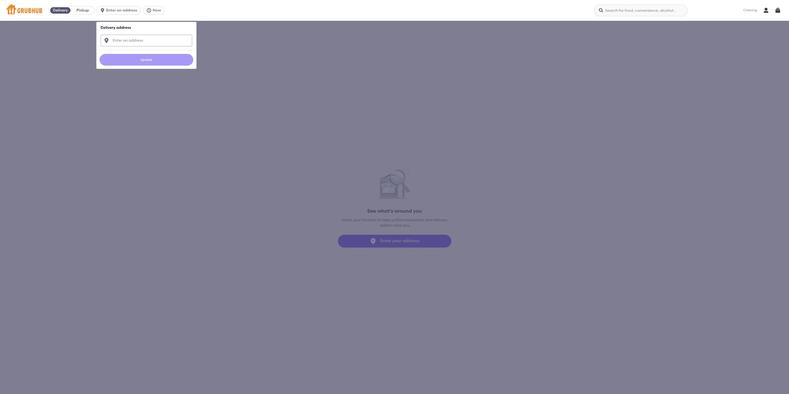 Task type: vqa. For each thing, say whether or not it's contained in the screenshot.
Save This Restaurant Button for Everfresh Catering DC
no



Task type: describe. For each thing, give the bounding box(es) containing it.
position icon image
[[370, 237, 377, 245]]

1 vertical spatial address
[[116, 25, 131, 30]]

main navigation navigation
[[0, 0, 789, 394]]

your for enter
[[392, 238, 402, 244]]

enter for enter an address
[[106, 8, 116, 13]]

find
[[396, 218, 403, 222]]

now
[[153, 8, 161, 13]]

you inside share your location to help us find restaurants and delivery options near you
[[403, 223, 410, 228]]

delivery for delivery address
[[101, 25, 115, 30]]

update
[[140, 58, 152, 62]]

enter an address button
[[96, 6, 143, 15]]

pickup
[[77, 8, 89, 13]]

update button
[[100, 54, 193, 66]]

location
[[362, 218, 377, 222]]

share your location to help us find restaurants and delivery options near you
[[342, 218, 447, 228]]

enter an address
[[106, 8, 137, 13]]

Enter an address search field
[[101, 35, 192, 46]]

an
[[117, 8, 122, 13]]

help
[[382, 218, 390, 222]]

share
[[342, 218, 352, 222]]



Task type: locate. For each thing, give the bounding box(es) containing it.
1 svg image from the left
[[146, 8, 152, 13]]

enter your address
[[380, 238, 420, 244]]

0 vertical spatial you
[[413, 208, 422, 214]]

1 vertical spatial you
[[403, 223, 410, 228]]

enter left an
[[106, 8, 116, 13]]

address inside button
[[122, 8, 137, 13]]

address inside button
[[403, 238, 420, 244]]

address down enter an address
[[116, 25, 131, 30]]

restaurants
[[404, 218, 424, 222]]

0 vertical spatial enter
[[106, 8, 116, 13]]

what's
[[377, 208, 393, 214]]

delivery inside button
[[53, 8, 68, 13]]

your inside button
[[392, 238, 402, 244]]

svg image inside enter an address button
[[100, 8, 105, 13]]

delivery
[[433, 218, 447, 222]]

address right an
[[122, 8, 137, 13]]

you up restaurants
[[413, 208, 422, 214]]

1 horizontal spatial delivery
[[101, 25, 115, 30]]

enter inside button
[[380, 238, 391, 244]]

catering
[[743, 8, 757, 12]]

0 vertical spatial your
[[353, 218, 361, 222]]

1 horizontal spatial you
[[413, 208, 422, 214]]

see
[[367, 208, 376, 214]]

0 horizontal spatial delivery
[[53, 8, 68, 13]]

enter
[[106, 8, 116, 13], [380, 238, 391, 244]]

your inside share your location to help us find restaurants and delivery options near you
[[353, 218, 361, 222]]

svg image
[[775, 7, 781, 14], [100, 8, 105, 13], [103, 37, 110, 44]]

1 horizontal spatial enter
[[380, 238, 391, 244]]

0 horizontal spatial enter
[[106, 8, 116, 13]]

svg image inside the 'now' button
[[146, 8, 152, 13]]

0 vertical spatial address
[[122, 8, 137, 13]]

your
[[353, 218, 361, 222], [392, 238, 402, 244]]

address for enter an address
[[122, 8, 137, 13]]

your right the share
[[353, 218, 361, 222]]

2 svg image from the left
[[599, 8, 604, 13]]

now button
[[143, 6, 167, 15]]

enter your address button
[[338, 235, 451, 248]]

0 vertical spatial delivery
[[53, 8, 68, 13]]

delivery address
[[101, 25, 131, 30]]

address
[[122, 8, 137, 13], [116, 25, 131, 30], [403, 238, 420, 244]]

0 horizontal spatial your
[[353, 218, 361, 222]]

address down restaurants
[[403, 238, 420, 244]]

your for share
[[353, 218, 361, 222]]

delivery down enter an address button
[[101, 25, 115, 30]]

svg image
[[146, 8, 152, 13], [599, 8, 604, 13]]

2 vertical spatial address
[[403, 238, 420, 244]]

1 vertical spatial enter
[[380, 238, 391, 244]]

to
[[378, 218, 381, 222]]

and
[[425, 218, 433, 222]]

delivery for delivery
[[53, 8, 68, 13]]

0 horizontal spatial you
[[403, 223, 410, 228]]

see what's around you
[[367, 208, 422, 214]]

pickup button
[[72, 6, 94, 15]]

enter right position icon
[[380, 238, 391, 244]]

delivery
[[53, 8, 68, 13], [101, 25, 115, 30]]

enter inside button
[[106, 8, 116, 13]]

enter for enter your address
[[380, 238, 391, 244]]

you right near
[[403, 223, 410, 228]]

around
[[394, 208, 412, 214]]

delivery button
[[49, 6, 72, 15]]

delivery left pickup
[[53, 8, 68, 13]]

catering button
[[739, 4, 761, 16]]

0 horizontal spatial svg image
[[146, 8, 152, 13]]

options
[[379, 223, 393, 228]]

1 vertical spatial delivery
[[101, 25, 115, 30]]

address for enter your address
[[403, 238, 420, 244]]

you
[[413, 208, 422, 214], [403, 223, 410, 228]]

1 horizontal spatial svg image
[[599, 8, 604, 13]]

your down near
[[392, 238, 402, 244]]

near
[[394, 223, 402, 228]]

us
[[391, 218, 395, 222]]

1 vertical spatial your
[[392, 238, 402, 244]]

1 horizontal spatial your
[[392, 238, 402, 244]]



